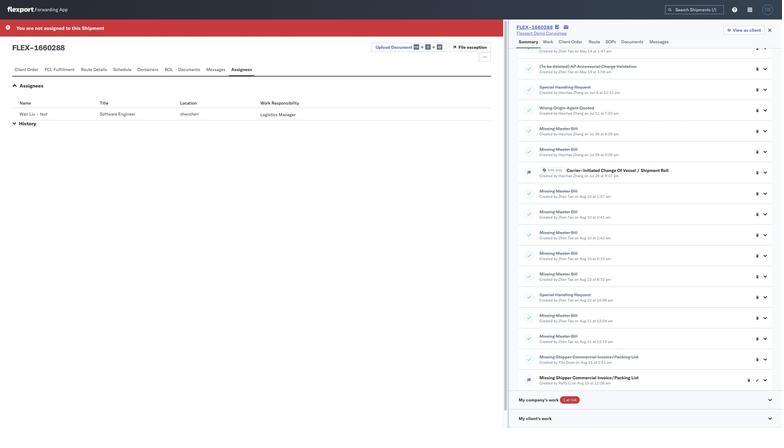 Task type: describe. For each thing, give the bounding box(es) containing it.
info
[[548, 168, 555, 173]]

jul inside wrong origin agent quoted created by haichao zhang on jul 11 at 7:53 pm
[[590, 111, 594, 116]]

cancellation
[[539, 43, 565, 49]]

pm for missing master bill created by haichao zhang on jul 26 at 8:09 pm
[[614, 132, 619, 137]]

my client's work
[[519, 417, 552, 422]]

15
[[585, 382, 589, 386]]

12:04
[[597, 319, 607, 324]]

zhen inside [to be deleted] ap accessorial charge validation created by zhen tao on may 19 at 1:56 am
[[558, 70, 567, 74]]

aug for missing master bill created by zhen tao on aug 11 at 12:15 am
[[580, 340, 586, 345]]

0 vertical spatial client order button
[[556, 36, 586, 48]]

sops button
[[603, 36, 619, 48]]

at inside missing master bill created by zhen tao on aug 10 at 1:57 am
[[593, 195, 596, 199]]

location
[[180, 101, 197, 106]]

0 horizontal spatial messages button
[[204, 64, 229, 76]]

bill for missing master bill created by zhen tao on aug 10 at 2:42 am
[[571, 230, 578, 236]]

as
[[744, 27, 748, 33]]

shipment for this
[[82, 25, 104, 31]]

special handling request created by zhen tao on aug 10 at 10:06 pm
[[539, 293, 613, 303]]

at inside missing master bill created by haichao zhang on jul 26 at 9:06 pm
[[601, 153, 604, 157]]

assigned
[[44, 25, 65, 31]]

at inside [to be deleted] ap accessorial charge validation created by zhen tao on may 19 at 1:56 am
[[593, 70, 596, 74]]

by inside the missing shipper commercial invoice/packing list created by yifu duan on aug 11 at 2:51 am
[[554, 361, 558, 365]]

wan liu - test
[[20, 112, 48, 117]]

pm for missing master bill created by haichao zhang on jul 26 at 9:06 pm
[[614, 153, 619, 157]]

by inside [to be deleted] ap accessorial charge validation created by zhen tao on may 19 at 1:56 am
[[554, 70, 558, 74]]

10 for missing master bill created by zhen tao on aug 10 at 2:41 am
[[587, 215, 592, 220]]

tao for missing master bill created by zhen tao on aug 10 at 8:32 pm
[[568, 278, 574, 282]]

zhang for missing master bill created by haichao zhang on jul 26 at 9:06 pm
[[573, 153, 583, 157]]

missing shipper commercial invoice/packing list created by yifu duan on aug 11 at 2:51 am
[[539, 355, 639, 365]]

at inside wrong origin agent quoted created by haichao zhang on jul 11 at 7:53 pm
[[601, 111, 604, 116]]

missing master bill created by haichao zhang on jul 26 at 8:09 pm
[[539, 126, 619, 137]]

0 horizontal spatial assignees
[[20, 83, 43, 89]]

details
[[93, 67, 107, 72]]

tao for missing master bill created by zhen tao on aug 11 at 12:15 am
[[568, 340, 574, 345]]

haichao inside wrong origin agent quoted created by haichao zhang on jul 11 at 7:53 pm
[[558, 111, 572, 116]]

on for missing master bill created by zhen tao on aug 10 at 8:13 pm
[[575, 257, 579, 261]]

initiated
[[583, 168, 600, 174]]

aug for missing master bill created by zhen tao on aug 11 at 12:04 am
[[580, 319, 586, 324]]

document
[[391, 44, 412, 50]]

upload document
[[376, 44, 412, 50]]

duan
[[566, 361, 575, 365]]

on for missing master bill created by zhen tao on aug 10 at 1:57 am
[[575, 195, 579, 199]]

os
[[765, 7, 771, 12]]

on for missing master bill created by haichao zhang on jul 26 at 8:09 pm
[[584, 132, 589, 137]]

missing master bill created by zhen tao on aug 11 at 12:04 am
[[539, 313, 613, 324]]

shenzhen
[[180, 112, 199, 117]]

9:06
[[605, 153, 613, 157]]

master for missing master bill created by zhen tao on aug 10 at 2:41 am
[[556, 210, 570, 215]]

on for missing master bill created by zhen tao on aug 10 at 2:42 am
[[575, 236, 579, 241]]

vessel
[[623, 168, 636, 174]]

master for missing master bill created by zhen tao on aug 11 at 12:04 am
[[556, 313, 570, 319]]

flex-1660288 link
[[517, 24, 553, 30]]

missing for missing master bill created by zhen tao on aug 10 at 2:41 am
[[539, 210, 555, 215]]

1
[[563, 398, 565, 403]]

may inside the cancellation fee incurred created by zhen tao on may 19 at 1:47 am
[[580, 49, 587, 53]]

flex-1660288
[[517, 24, 553, 30]]

route details button
[[78, 64, 111, 76]]

jun
[[590, 90, 595, 95]]

missing master bill created by zhen tao on aug 10 at 2:42 am
[[539, 230, 611, 241]]

missing master bill created by zhen tao on aug 10 at 2:41 am
[[539, 210, 611, 220]]

missing shipper commercial invoice/packing list created by raffy li on aug 15 at 12:26 am
[[539, 376, 639, 386]]

containers button
[[135, 64, 162, 76]]

missing for missing master bill created by haichao zhang on jul 26 at 9:06 pm
[[539, 147, 555, 152]]

1 vertical spatial client order button
[[12, 64, 42, 76]]

master for missing master bill created by zhen tao on aug 10 at 2:42 am
[[556, 230, 570, 236]]

1 vertical spatial -
[[36, 112, 39, 117]]

am inside the missing shipper commercial invoice/packing list created by yifu duan on aug 11 at 2:51 am
[[607, 361, 612, 365]]

11 inside the missing shipper commercial invoice/packing list created by yifu duan on aug 11 at 2:51 am
[[588, 361, 593, 365]]

logistics manager
[[260, 112, 296, 118]]

zhen for cancellation fee incurred created by zhen tao on may 19 at 1:47 am
[[558, 49, 567, 53]]

am inside [to be deleted] ap accessorial charge validation created by zhen tao on may 19 at 1:56 am
[[606, 70, 611, 74]]

11 inside missing master bill created by zhen tao on aug 11 at 12:15 am
[[587, 340, 592, 345]]

5 zhang from the top
[[573, 174, 583, 178]]

8:32
[[597, 278, 605, 282]]

master for missing master bill created by zhen tao on aug 10 at 8:13 pm
[[556, 251, 570, 257]]

sops
[[606, 39, 616, 45]]

title
[[100, 101, 108, 106]]

missing master bill created by zhen tao on aug 11 at 12:15 am
[[539, 334, 613, 345]]

bol
[[165, 67, 173, 72]]

10:06
[[597, 298, 607, 303]]

at inside the cancellation fee incurred created by zhen tao on may 19 at 1:47 am
[[593, 49, 596, 53]]

on for missing master bill created by zhen tao on aug 11 at 12:15 am
[[575, 340, 579, 345]]

view as client button
[[723, 26, 765, 35]]

7 by from the top
[[554, 174, 558, 178]]

missing for missing master bill created by zhen tao on aug 10 at 2:42 am
[[539, 230, 555, 236]]

zhen for missing master bill created by zhen tao on aug 10 at 8:32 pm
[[558, 278, 567, 282]]

at inside the missing shipper commercial invoice/packing list created by yifu duan on aug 11 at 2:51 am
[[594, 361, 597, 365]]

on inside the missing shipper commercial invoice/packing list created by yifu duan on aug 11 at 2:51 am
[[576, 361, 580, 365]]

work for work
[[543, 39, 553, 45]]

tao for missing master bill created by zhen tao on aug 10 at 1:57 am
[[568, 195, 574, 199]]

at inside missing master bill created by zhen tao on aug 10 at 2:42 am
[[593, 236, 596, 241]]

agent
[[567, 105, 578, 111]]

created for missing master bill created by zhen tao on aug 10 at 2:41 am
[[539, 215, 553, 220]]

created inside [to be deleted] ap accessorial charge validation created by zhen tao on may 19 at 1:56 am
[[539, 70, 553, 74]]

engineer
[[118, 112, 135, 117]]

missing for missing shipper commercial invoice/packing list created by raffy li on aug 15 at 12:26 am
[[539, 376, 555, 381]]

forwarding
[[35, 7, 58, 13]]

11 inside missing master bill created by zhen tao on aug 11 at 12:04 am
[[587, 319, 592, 324]]

consignee
[[546, 31, 567, 36]]

at inside missing master bill created by zhen tao on aug 11 at 12:15 am
[[593, 340, 596, 345]]

master for missing master bill created by haichao zhang on jul 26 at 8:09 pm
[[556, 126, 570, 132]]

created inside the missing shipper commercial invoice/packing list created by yifu duan on aug 11 at 2:51 am
[[539, 361, 553, 365]]

missing for missing master bill created by zhen tao on aug 10 at 8:13 pm
[[539, 251, 555, 257]]

bill for missing master bill created by zhen tao on aug 10 at 1:57 am
[[571, 189, 578, 194]]

on for missing master bill created by zhen tao on aug 11 at 12:04 am
[[575, 319, 579, 324]]

tao inside [to be deleted] ap accessorial charge validation created by zhen tao on may 19 at 1:56 am
[[568, 70, 574, 74]]

haichao for special handling request created by haichao zhang on jun 6 at 11:11 pm
[[558, 90, 572, 95]]

name
[[20, 101, 31, 106]]

7 created from the top
[[539, 174, 553, 178]]

11 inside wrong origin agent quoted created by haichao zhang on jul 11 at 7:53 pm
[[595, 111, 600, 116]]

created for cancellation fee incurred created by zhen tao on may 19 at 1:47 am
[[539, 49, 553, 53]]

at inside special handling request created by haichao zhang on jun 6 at 11:11 pm
[[599, 90, 603, 95]]

4 jul from the top
[[590, 174, 594, 178]]

on inside [to be deleted] ap accessorial charge validation created by zhen tao on may 19 at 1:56 am
[[575, 70, 579, 74]]

request for special handling request created by zhen tao on aug 10 at 10:06 pm
[[574, 293, 591, 298]]

missing for missing master bill created by zhen tao on aug 11 at 12:04 am
[[539, 313, 555, 319]]

am for missing master bill created by zhen tao on aug 10 at 2:41 am
[[606, 215, 611, 220]]

at inside special handling request created by zhen tao on aug 10 at 10:06 pm
[[593, 298, 596, 303]]

logistics
[[260, 112, 278, 118]]

at inside missing shipper commercial invoice/packing list created by raffy li on aug 15 at 12:26 am
[[590, 382, 593, 386]]

at inside missing master bill created by zhen tao on aug 11 at 12:04 am
[[593, 319, 596, 324]]

missing for missing master bill created by zhen tao on aug 10 at 8:32 pm
[[539, 272, 555, 277]]

at inside missing master bill created by zhen tao on aug 10 at 2:41 am
[[593, 215, 596, 220]]

software engineer
[[100, 112, 135, 117]]

created inside wrong origin agent quoted created by haichao zhang on jul 11 at 7:53 pm
[[539, 111, 553, 116]]

summary button
[[516, 36, 541, 48]]

0 vertical spatial assignees button
[[229, 64, 255, 76]]

special for special handling request created by haichao zhang on jun 6 at 11:11 pm
[[539, 85, 554, 90]]

client order for 'client order' button to the bottom
[[15, 67, 38, 72]]

master for missing master bill created by zhen tao on aug 10 at 8:32 pm
[[556, 272, 570, 277]]

you are not assigned to this shipment
[[16, 25, 104, 31]]

aug inside missing shipper commercial invoice/packing list created by raffy li on aug 15 at 12:26 am
[[577, 382, 584, 386]]

carrier-initiated change of vessel / shipment roll
[[567, 168, 669, 174]]

on down initiated
[[584, 174, 589, 178]]

wan
[[20, 112, 28, 117]]

flex-
[[517, 24, 532, 30]]

client
[[749, 27, 761, 33]]

summary
[[519, 39, 538, 45]]

tao for missing master bill created by zhen tao on aug 10 at 8:13 pm
[[568, 257, 574, 261]]

zhen for missing master bill created by zhen tao on aug 10 at 2:42 am
[[558, 236, 567, 241]]

zhen for missing master bill created by zhen tao on aug 11 at 12:15 am
[[558, 340, 567, 345]]

bill for missing master bill created by zhen tao on aug 11 at 12:04 am
[[571, 313, 578, 319]]

liu
[[29, 112, 35, 117]]

7:53
[[605, 111, 613, 116]]

19 inside the cancellation fee incurred created by zhen tao on may 19 at 1:47 am
[[588, 49, 592, 53]]

bol button
[[162, 64, 176, 76]]

2:41
[[597, 215, 605, 220]]

pm for missing master bill created by zhen tao on aug 10 at 8:32 pm
[[606, 278, 611, 282]]

[to be deleted] ap accessorial charge validation created by zhen tao on may 19 at 1:56 am
[[539, 64, 637, 74]]

tao for missing master bill created by zhen tao on aug 10 at 2:42 am
[[568, 236, 574, 241]]

route for route details
[[81, 67, 92, 72]]

messages for top the messages button
[[649, 39, 669, 45]]

route button
[[586, 36, 603, 48]]

by inside missing shipper commercial invoice/packing list created by raffy li on aug 15 at 12:26 am
[[554, 382, 558, 386]]

bill for missing master bill created by zhen tao on aug 10 at 8:32 pm
[[571, 272, 578, 277]]

jul inside missing master bill created by haichao zhang on jul 26 at 8:09 pm
[[590, 132, 594, 137]]

10 for missing master bill created by zhen tao on aug 10 at 1:57 am
[[587, 195, 592, 199]]

work responsibility
[[260, 101, 299, 106]]

1 at risk
[[563, 398, 577, 403]]

/
[[637, 168, 640, 174]]

wrong origin agent quoted created by haichao zhang on jul 11 at 7:53 pm
[[539, 105, 619, 116]]

10 for special handling request created by zhen tao on aug 10 at 10:06 pm
[[587, 298, 592, 303]]

work for work responsibility
[[260, 101, 270, 106]]

pm inside wrong origin agent quoted created by haichao zhang on jul 11 at 7:53 pm
[[614, 111, 619, 116]]

master for missing master bill created by zhen tao on aug 10 at 1:57 am
[[556, 189, 570, 194]]

at inside missing master bill created by zhen tao on aug 10 at 8:13 pm
[[593, 257, 596, 261]]

missing master bill created by zhen tao on aug 10 at 1:57 am
[[539, 189, 611, 199]]

on for missing master bill created by zhen tao on aug 10 at 2:41 am
[[575, 215, 579, 220]]

at left 9:07
[[601, 174, 604, 178]]

commercial for missing shipper commercial invoice/packing list created by raffy li on aug 15 at 12:26 am
[[573, 376, 597, 381]]

aug inside the missing shipper commercial invoice/packing list created by yifu duan on aug 11 at 2:51 am
[[581, 361, 587, 365]]

at inside the missing master bill created by zhen tao on aug 10 at 8:32 pm
[[593, 278, 596, 282]]

fulfillment
[[54, 67, 74, 72]]

0 horizontal spatial -
[[30, 43, 34, 52]]

at right 1 in the right of the page
[[566, 398, 570, 403]]

cancellation fee incurred created by zhen tao on may 19 at 1:47 am
[[539, 43, 611, 53]]

on inside missing shipper commercial invoice/packing list created by raffy li on aug 15 at 12:26 am
[[572, 382, 576, 386]]

aug for missing master bill created by zhen tao on aug 10 at 8:32 pm
[[580, 278, 586, 282]]

at inside missing master bill created by haichao zhang on jul 26 at 8:09 pm
[[601, 132, 604, 137]]

tao for special handling request created by zhen tao on aug 10 at 10:06 pm
[[568, 298, 574, 303]]

jul inside missing master bill created by haichao zhang on jul 26 at 9:06 pm
[[590, 153, 594, 157]]

view as client
[[733, 27, 761, 33]]

by inside wrong origin agent quoted created by haichao zhang on jul 11 at 7:53 pm
[[554, 111, 558, 116]]

Search Shipments (/) text field
[[665, 5, 724, 14]]

am inside missing shipper commercial invoice/packing list created by raffy li on aug 15 at 12:26 am
[[606, 382, 611, 386]]

accessorial
[[577, 64, 600, 69]]

aug for missing master bill created by zhen tao on aug 10 at 2:42 am
[[580, 236, 586, 241]]

history
[[19, 121, 36, 127]]

created for missing master bill created by haichao zhang on jul 26 at 8:09 pm
[[539, 132, 553, 137]]

on for special handling request created by haichao zhang on jun 6 at 11:11 pm
[[584, 90, 589, 95]]

8:09
[[605, 132, 613, 137]]

9:07
[[605, 174, 613, 178]]

1:56
[[597, 70, 605, 74]]

haichao for missing master bill created by haichao zhang on jul 26 at 9:06 pm
[[558, 153, 572, 157]]

fcl fulfillment
[[45, 67, 74, 72]]

created for missing master bill created by zhen tao on aug 10 at 8:32 pm
[[539, 278, 553, 282]]

0 vertical spatial documents button
[[619, 36, 647, 48]]

12:26
[[594, 382, 605, 386]]

haichao for missing master bill created by haichao zhang on jul 26 at 8:09 pm
[[558, 132, 572, 137]]



Task type: locate. For each thing, give the bounding box(es) containing it.
1 vertical spatial client order
[[15, 67, 38, 72]]

2 created from the top
[[539, 70, 553, 74]]

5 bill from the top
[[571, 230, 578, 236]]

master down origin
[[556, 126, 570, 132]]

10 zhen from the top
[[558, 340, 567, 345]]

request
[[574, 85, 591, 90], [574, 293, 591, 298]]

11 left 12:04
[[587, 319, 592, 324]]

9 missing from the top
[[539, 334, 555, 340]]

tao inside missing master bill created by zhen tao on aug 11 at 12:15 am
[[568, 340, 574, 345]]

aug right duan on the right
[[581, 361, 587, 365]]

created for missing master bill created by zhen tao on aug 11 at 12:04 am
[[539, 319, 553, 324]]

fcl fulfillment button
[[42, 64, 78, 76]]

2 vertical spatial 26
[[595, 174, 600, 178]]

missing for missing master bill created by zhen tao on aug 11 at 12:15 am
[[539, 334, 555, 340]]

pm for special handling request created by zhen tao on aug 10 at 10:06 pm
[[608, 298, 613, 303]]

at left 1:47
[[593, 49, 596, 53]]

1 created from the top
[[539, 49, 553, 53]]

invoice/packing inside the missing shipper commercial invoice/packing list created by yifu duan on aug 11 at 2:51 am
[[598, 355, 630, 360]]

6 created from the top
[[539, 153, 553, 157]]

1 vertical spatial special
[[539, 293, 554, 298]]

raffy
[[558, 382, 567, 386]]

of
[[617, 168, 622, 174]]

invoice/packing for missing shipper commercial invoice/packing list created by yifu duan on aug 11 at 2:51 am
[[598, 355, 630, 360]]

0 horizontal spatial 1660288
[[34, 43, 65, 52]]

2 commercial from the top
[[573, 376, 597, 381]]

5 by from the top
[[554, 132, 558, 137]]

by inside missing master bill created by zhen tao on aug 11 at 12:04 am
[[554, 319, 558, 324]]

pm for missing master bill created by zhen tao on aug 10 at 8:13 pm
[[606, 257, 611, 261]]

2 invoice/packing from the top
[[598, 376, 630, 381]]

0 vertical spatial work
[[543, 39, 553, 45]]

1 my from the top
[[519, 398, 525, 404]]

0 vertical spatial may
[[580, 49, 587, 53]]

5 haichao from the top
[[558, 174, 572, 178]]

li
[[568, 382, 571, 386]]

created for special handling request created by zhen tao on aug 10 at 10:06 pm
[[539, 298, 553, 303]]

1 vertical spatial order
[[27, 67, 38, 72]]

at left 7:53
[[601, 111, 604, 116]]

am down charge
[[606, 70, 611, 74]]

order
[[571, 39, 582, 45], [27, 67, 38, 72]]

pm inside special handling request created by haichao zhang on jun 6 at 11:11 pm
[[615, 90, 620, 95]]

3 missing from the top
[[539, 189, 555, 194]]

pm inside missing master bill created by haichao zhang on jul 26 at 8:09 pm
[[614, 132, 619, 137]]

am inside missing master bill created by zhen tao on aug 10 at 2:42 am
[[606, 236, 611, 241]]

10 created from the top
[[539, 236, 553, 241]]

1 may from the top
[[580, 49, 587, 53]]

handling down deleted] on the top right of page
[[555, 85, 573, 90]]

by inside special handling request created by zhen tao on aug 10 at 10:06 pm
[[554, 298, 558, 303]]

zhen inside missing master bill created by zhen tao on aug 10 at 2:42 am
[[558, 236, 567, 241]]

- right liu on the left of page
[[36, 112, 39, 117]]

8 zhen from the top
[[558, 298, 567, 303]]

created inside missing shipper commercial invoice/packing list created by raffy li on aug 15 at 12:26 am
[[539, 382, 553, 386]]

on for special handling request created by zhen tao on aug 10 at 10:06 pm
[[575, 298, 579, 303]]

2:51
[[598, 361, 606, 365]]

haichao down origin
[[558, 111, 572, 116]]

6 bill from the top
[[571, 251, 578, 257]]

client order button down consignee
[[556, 36, 586, 48]]

aug for missing master bill created by zhen tao on aug 10 at 8:13 pm
[[580, 257, 586, 261]]

26
[[595, 132, 600, 137], [595, 153, 600, 157], [595, 174, 600, 178]]

3 bill from the top
[[571, 189, 578, 194]]

missing inside missing master bill created by zhen tao on aug 10 at 1:57 am
[[539, 189, 555, 194]]

am right 12:04
[[608, 319, 613, 324]]

1 master from the top
[[556, 126, 570, 132]]

10 missing from the top
[[539, 355, 555, 360]]

zhen for missing master bill created by zhen tao on aug 10 at 2:41 am
[[558, 215, 567, 220]]

1 handling from the top
[[555, 85, 573, 90]]

by
[[554, 49, 558, 53], [554, 70, 558, 74], [554, 90, 558, 95], [554, 111, 558, 116], [554, 132, 558, 137], [554, 153, 558, 157], [554, 174, 558, 178], [554, 195, 558, 199], [554, 215, 558, 220], [554, 236, 558, 241], [554, 257, 558, 261], [554, 278, 558, 282], [554, 298, 558, 303], [554, 319, 558, 324], [554, 340, 558, 345], [554, 361, 558, 365], [554, 382, 558, 386]]

26 down initiated
[[595, 174, 600, 178]]

missing inside missing master bill created by zhen tao on aug 11 at 12:04 am
[[539, 313, 555, 319]]

am right 2:42
[[606, 236, 611, 241]]

4 10 from the top
[[587, 257, 592, 261]]

zhen for special handling request created by zhen tao on aug 10 at 10:06 pm
[[558, 298, 567, 303]]

0 horizontal spatial client order
[[15, 67, 38, 72]]

handling for special handling request created by haichao zhang on jun 6 at 11:11 pm
[[555, 85, 573, 90]]

created inside the missing master bill created by zhen tao on aug 10 at 8:32 pm
[[539, 278, 553, 282]]

bill down special handling request created by zhen tao on aug 10 at 10:06 pm at bottom
[[571, 313, 578, 319]]

1 request from the top
[[574, 85, 591, 90]]

aug left 8:13
[[580, 257, 586, 261]]

2 request from the top
[[574, 293, 591, 298]]

0 vertical spatial 19
[[588, 49, 592, 53]]

on for cancellation fee incurred created by zhen tao on may 19 at 1:47 am
[[575, 49, 579, 53]]

zhen inside missing master bill created by zhen tao on aug 10 at 1:57 am
[[558, 195, 567, 199]]

aug for special handling request created by zhen tao on aug 10 at 10:06 pm
[[580, 298, 586, 303]]

1 vertical spatial 26
[[595, 153, 600, 157]]

1 vertical spatial messages
[[206, 67, 226, 72]]

1660288
[[532, 24, 553, 30], [34, 43, 65, 52]]

8:13
[[597, 257, 605, 261]]

1 horizontal spatial order
[[571, 39, 582, 45]]

handling down the missing master bill created by zhen tao on aug 10 at 8:32 pm
[[555, 293, 573, 298]]

flex
[[12, 43, 30, 52]]

0 horizontal spatial assignees button
[[20, 83, 43, 89]]

request inside special handling request created by zhen tao on aug 10 at 10:06 pm
[[574, 293, 591, 298]]

client order
[[559, 39, 582, 45], [15, 67, 38, 72]]

bill down missing master bill created by zhen tao on aug 10 at 8:13 pm on the right of the page
[[571, 272, 578, 277]]

tao up missing master bill created by zhen tao on aug 10 at 8:13 pm on the right of the page
[[568, 236, 574, 241]]

1 horizontal spatial documents button
[[619, 36, 647, 48]]

master up "only"
[[556, 147, 570, 152]]

on
[[575, 49, 579, 53], [575, 70, 579, 74], [584, 90, 589, 95], [584, 111, 589, 116], [584, 132, 589, 137], [584, 153, 589, 157], [584, 174, 589, 178], [575, 195, 579, 199], [575, 215, 579, 220], [575, 236, 579, 241], [575, 257, 579, 261], [575, 278, 579, 282], [575, 298, 579, 303], [575, 319, 579, 324], [575, 340, 579, 345], [576, 361, 580, 365], [572, 382, 576, 386]]

bill down missing master bill created by zhen tao on aug 10 at 2:42 am
[[571, 251, 578, 257]]

1 horizontal spatial client order button
[[556, 36, 586, 48]]

test
[[40, 112, 48, 117]]

responsibility
[[271, 101, 299, 106]]

haichao up missing master bill created by haichao zhang on jul 26 at 9:06 pm
[[558, 132, 572, 137]]

by inside special handling request created by haichao zhang on jun 6 at 11:11 pm
[[554, 90, 558, 95]]

handling for special handling request created by zhen tao on aug 10 at 10:06 pm
[[555, 293, 573, 298]]

fee
[[566, 43, 573, 49]]

11:11
[[604, 90, 614, 95]]

aug inside missing master bill created by zhen tao on aug 11 at 12:04 am
[[580, 319, 586, 324]]

assignees inside button
[[231, 67, 252, 72]]

pm right 9:06
[[614, 153, 619, 157]]

1 list from the top
[[631, 355, 639, 360]]

aug for missing master bill created by zhen tao on aug 10 at 1:57 am
[[580, 195, 586, 199]]

master for missing master bill created by haichao zhang on jul 26 at 9:06 pm
[[556, 147, 570, 152]]

may inside [to be deleted] ap accessorial charge validation created by zhen tao on may 19 at 1:56 am
[[580, 70, 587, 74]]

flexport. image
[[7, 7, 35, 13]]

10 inside the missing master bill created by zhen tao on aug 10 at 8:32 pm
[[587, 278, 592, 282]]

1 horizontal spatial client order
[[559, 39, 582, 45]]

created inside the cancellation fee incurred created by zhen tao on may 19 at 1:47 am
[[539, 49, 553, 53]]

flexport
[[517, 31, 533, 36]]

0 horizontal spatial route
[[81, 67, 92, 72]]

on up missing master bill created by zhen tao on aug 11 at 12:04 am at the right of the page
[[575, 298, 579, 303]]

client order button
[[556, 36, 586, 48], [12, 64, 42, 76]]

9 zhen from the top
[[558, 319, 567, 324]]

at right the "15"
[[590, 382, 593, 386]]

3 by from the top
[[554, 90, 558, 95]]

0 vertical spatial documents
[[621, 39, 643, 45]]

list for missing shipper commercial invoice/packing list created by yifu duan on aug 11 at 2:51 am
[[631, 355, 639, 360]]

10 tao from the top
[[568, 340, 574, 345]]

tao inside missing master bill created by zhen tao on aug 11 at 12:04 am
[[568, 319, 574, 324]]

1 by from the top
[[554, 49, 558, 53]]

request for special handling request created by haichao zhang on jun 6 at 11:11 pm
[[574, 85, 591, 90]]

upload document button
[[371, 43, 447, 52]]

client
[[559, 39, 570, 45], [15, 67, 26, 72]]

master inside missing master bill created by haichao zhang on jul 26 at 8:09 pm
[[556, 126, 570, 132]]

os button
[[761, 3, 775, 17]]

0 vertical spatial client
[[559, 39, 570, 45]]

flex - 1660288
[[12, 43, 65, 52]]

8 bill from the top
[[571, 313, 578, 319]]

0 vertical spatial work
[[549, 398, 559, 404]]

created inside missing master bill created by zhen tao on aug 11 at 12:04 am
[[539, 319, 553, 324]]

tao up missing master bill created by zhen tao on aug 11 at 12:04 am at the right of the page
[[568, 298, 574, 303]]

at left 2:51
[[594, 361, 597, 365]]

my left client's
[[519, 417, 525, 422]]

missing inside missing master bill created by zhen tao on aug 10 at 8:13 pm
[[539, 251, 555, 257]]

17 by from the top
[[554, 382, 558, 386]]

2 by from the top
[[554, 70, 558, 74]]

11 by from the top
[[554, 257, 558, 261]]

by inside missing master bill created by zhen tao on aug 11 at 12:15 am
[[554, 340, 558, 345]]

created inside missing master bill created by haichao zhang on jul 26 at 8:09 pm
[[539, 132, 553, 137]]

on right li
[[572, 382, 576, 386]]

11 missing from the top
[[539, 376, 555, 381]]

on inside missing master bill created by zhen tao on aug 10 at 2:41 am
[[575, 215, 579, 220]]

0 vertical spatial invoice/packing
[[598, 355, 630, 360]]

0 vertical spatial commercial
[[573, 355, 597, 360]]

4 zhang from the top
[[573, 153, 583, 157]]

1 vertical spatial shipment
[[641, 168, 660, 174]]

client's
[[526, 417, 541, 422]]

0 horizontal spatial work
[[260, 101, 270, 106]]

0 vertical spatial 1660288
[[532, 24, 553, 30]]

bill inside the missing master bill created by zhen tao on aug 10 at 8:32 pm
[[571, 272, 578, 277]]

0 vertical spatial my
[[519, 398, 525, 404]]

zhen inside missing master bill created by zhen tao on aug 11 at 12:04 am
[[558, 319, 567, 324]]

by for missing master bill created by zhen tao on aug 10 at 2:42 am
[[554, 236, 558, 241]]

tao up missing master bill created by zhen tao on aug 11 at 12:15 am at the right bottom of page
[[568, 319, 574, 324]]

1 vertical spatial invoice/packing
[[598, 376, 630, 381]]

shipment
[[82, 25, 104, 31], [641, 168, 660, 174]]

1 vertical spatial assignees button
[[20, 83, 43, 89]]

pm right 11:11
[[615, 90, 620, 95]]

0 vertical spatial order
[[571, 39, 582, 45]]

9 created from the top
[[539, 215, 553, 220]]

1 horizontal spatial -
[[36, 112, 39, 117]]

0 horizontal spatial order
[[27, 67, 38, 72]]

exception
[[467, 45, 487, 50]]

zhen inside missing master bill created by zhen tao on aug 10 at 2:41 am
[[558, 215, 567, 220]]

on up missing master bill created by haichao zhang on jul 26 at 9:06 pm
[[584, 132, 589, 137]]

created for missing master bill created by zhen tao on aug 10 at 1:57 am
[[539, 195, 553, 199]]

1 vertical spatial list
[[631, 376, 639, 381]]

2 shipper from the top
[[556, 376, 571, 381]]

on for missing master bill created by zhen tao on aug 10 at 8:32 pm
[[575, 278, 579, 282]]

missing inside the missing master bill created by zhen tao on aug 10 at 8:32 pm
[[539, 272, 555, 277]]

missing inside missing master bill created by haichao zhang on jul 26 at 9:06 pm
[[539, 147, 555, 152]]

14 created from the top
[[539, 319, 553, 324]]

2 handling from the top
[[555, 293, 573, 298]]

3 10 from the top
[[587, 236, 592, 241]]

my left company's
[[519, 398, 525, 404]]

1 vertical spatial documents
[[178, 67, 200, 72]]

work left 1 in the right of the page
[[549, 398, 559, 404]]

route inside button
[[589, 39, 600, 45]]

5 master from the top
[[556, 230, 570, 236]]

master
[[556, 126, 570, 132], [556, 147, 570, 152], [556, 189, 570, 194], [556, 210, 570, 215], [556, 230, 570, 236], [556, 251, 570, 257], [556, 272, 570, 277], [556, 313, 570, 319], [556, 334, 570, 340]]

on inside missing master bill created by zhen tao on aug 11 at 12:04 am
[[575, 319, 579, 324]]

zhang for special handling request created by haichao zhang on jun 6 at 11:11 pm
[[573, 90, 583, 95]]

am for missing master bill created by zhen tao on aug 11 at 12:04 am
[[608, 319, 613, 324]]

1:57
[[597, 195, 605, 199]]

fcl
[[45, 67, 52, 72]]

0 vertical spatial handling
[[555, 85, 573, 90]]

1 haichao from the top
[[558, 90, 572, 95]]

on up duan on the right
[[575, 340, 579, 345]]

master inside missing master bill created by zhen tao on aug 10 at 8:13 pm
[[556, 251, 570, 257]]

special for special handling request created by zhen tao on aug 10 at 10:06 pm
[[539, 293, 554, 298]]

9 tao from the top
[[568, 319, 574, 324]]

by for cancellation fee incurred created by zhen tao on may 19 at 1:47 am
[[554, 49, 558, 53]]

13 by from the top
[[554, 298, 558, 303]]

0 horizontal spatial documents button
[[176, 64, 204, 76]]

14 by from the top
[[554, 319, 558, 324]]

1 vertical spatial my
[[519, 417, 525, 422]]

1 missing from the top
[[539, 126, 555, 132]]

1 horizontal spatial messages
[[649, 39, 669, 45]]

may down accessorial
[[580, 70, 587, 74]]

15 created from the top
[[539, 340, 553, 345]]

1 horizontal spatial client
[[559, 39, 570, 45]]

at left 2:41
[[593, 215, 596, 220]]

11 left 7:53
[[595, 111, 600, 116]]

1 26 from the top
[[595, 132, 600, 137]]

missing master bill created by haichao zhang on jul 26 at 9:06 pm
[[539, 147, 619, 157]]

by for missing master bill created by haichao zhang on jul 26 at 9:06 pm
[[554, 153, 558, 157]]

4 haichao from the top
[[558, 153, 572, 157]]

pm right 8:13
[[606, 257, 611, 261]]

master down missing master bill created by zhen tao on aug 10 at 2:41 am
[[556, 230, 570, 236]]

0 vertical spatial list
[[631, 355, 639, 360]]

7 master from the top
[[556, 272, 570, 277]]

26 inside missing master bill created by haichao zhang on jul 26 at 8:09 pm
[[595, 132, 600, 137]]

zhen inside the cancellation fee incurred created by zhen tao on may 19 at 1:47 am
[[558, 49, 567, 53]]

5 missing from the top
[[539, 230, 555, 236]]

missing for missing master bill created by zhen tao on aug 10 at 1:57 am
[[539, 189, 555, 194]]

bill down missing master bill created by zhen tao on aug 11 at 12:04 am at the right of the page
[[571, 334, 578, 340]]

1 invoice/packing from the top
[[598, 355, 630, 360]]

created inside missing master bill created by zhen tao on aug 10 at 2:42 am
[[539, 236, 553, 241]]

1 vertical spatial handling
[[555, 293, 573, 298]]

0 horizontal spatial client
[[15, 67, 26, 72]]

pm
[[615, 90, 620, 95], [614, 111, 619, 116], [614, 132, 619, 137], [614, 153, 619, 157], [614, 174, 619, 178], [606, 257, 611, 261], [606, 278, 611, 282], [608, 298, 613, 303]]

at left the 12:15
[[593, 340, 596, 345]]

2 missing from the top
[[539, 147, 555, 152]]

1 vertical spatial request
[[574, 293, 591, 298]]

pm inside missing master bill created by haichao zhang on jul 26 at 9:06 pm
[[614, 153, 619, 157]]

10 inside missing master bill created by zhen tao on aug 10 at 2:41 am
[[587, 215, 592, 220]]

bill for missing master bill created by zhen tao on aug 10 at 2:41 am
[[571, 210, 578, 215]]

6 by from the top
[[554, 153, 558, 157]]

shipper
[[556, 355, 571, 360], [556, 376, 571, 381]]

jul down initiated
[[590, 174, 594, 178]]

shipper for missing shipper commercial invoice/packing list created by yifu duan on aug 11 at 2:51 am
[[556, 355, 571, 360]]

on inside the cancellation fee incurred created by zhen tao on may 19 at 1:47 am
[[575, 49, 579, 53]]

am for missing master bill created by zhen tao on aug 10 at 1:57 am
[[606, 195, 611, 199]]

tao
[[568, 49, 574, 53], [568, 70, 574, 74], [568, 195, 574, 199], [568, 215, 574, 220], [568, 236, 574, 241], [568, 257, 574, 261], [568, 278, 574, 282], [568, 298, 574, 303], [568, 319, 574, 324], [568, 340, 574, 345]]

yifu
[[558, 361, 565, 365]]

jul left 8:09
[[590, 132, 594, 137]]

zhen up missing master bill created by zhen tao on aug 10 at 2:41 am
[[558, 195, 567, 199]]

1 horizontal spatial assignees button
[[229, 64, 255, 76]]

am right 2:41
[[606, 215, 611, 220]]

missing
[[539, 126, 555, 132], [539, 147, 555, 152], [539, 189, 555, 194], [539, 210, 555, 215], [539, 230, 555, 236], [539, 251, 555, 257], [539, 272, 555, 277], [539, 313, 555, 319], [539, 334, 555, 340], [539, 355, 555, 360], [539, 376, 555, 381]]

forwarding app link
[[7, 7, 68, 13]]

5 created from the top
[[539, 132, 553, 137]]

missing for missing shipper commercial invoice/packing list created by yifu duan on aug 11 at 2:51 am
[[539, 355, 555, 360]]

am for cancellation fee incurred created by zhen tao on may 19 at 1:47 am
[[606, 49, 611, 53]]

schedule button
[[111, 64, 135, 76]]

shipper inside missing shipper commercial invoice/packing list created by raffy li on aug 15 at 12:26 am
[[556, 376, 571, 381]]

commercial up the "15"
[[573, 376, 597, 381]]

1 horizontal spatial documents
[[621, 39, 643, 45]]

documents
[[621, 39, 643, 45], [178, 67, 200, 72]]

2 tao from the top
[[568, 70, 574, 74]]

client order for the topmost 'client order' button
[[559, 39, 582, 45]]

1 horizontal spatial 1660288
[[532, 24, 553, 30]]

by inside missing master bill created by zhen tao on aug 10 at 1:57 am
[[554, 195, 558, 199]]

11 left 2:51
[[588, 361, 593, 365]]

assignees
[[231, 67, 252, 72], [20, 83, 43, 89]]

aug inside special handling request created by zhen tao on aug 10 at 10:06 pm
[[580, 298, 586, 303]]

bill down missing master bill created by zhen tao on aug 10 at 1:57 am
[[571, 210, 578, 215]]

invoice/packing for missing shipper commercial invoice/packing list created by raffy li on aug 15 at 12:26 am
[[598, 376, 630, 381]]

pm right 7:53
[[614, 111, 619, 116]]

0 horizontal spatial shipment
[[82, 25, 104, 31]]

0 vertical spatial assignees
[[231, 67, 252, 72]]

bill for missing master bill created by zhen tao on aug 10 at 8:13 pm
[[571, 251, 578, 257]]

am for missing master bill created by zhen tao on aug 10 at 2:42 am
[[606, 236, 611, 241]]

tao down fee in the top right of the page
[[568, 49, 574, 53]]

created for missing master bill created by haichao zhang on jul 26 at 9:06 pm
[[539, 153, 553, 157]]

commercial for missing shipper commercial invoice/packing list created by yifu duan on aug 11 at 2:51 am
[[573, 355, 597, 360]]

10 left 2:41
[[587, 215, 592, 220]]

tao down ap
[[568, 70, 574, 74]]

at left 8:09
[[601, 132, 604, 137]]

12 created from the top
[[539, 278, 553, 282]]

10 for missing master bill created by zhen tao on aug 10 at 8:13 pm
[[587, 257, 592, 261]]

1 vertical spatial work
[[260, 101, 270, 106]]

zhen down deleted] on the top right of page
[[558, 70, 567, 74]]

1 vertical spatial shipper
[[556, 376, 571, 381]]

missing inside missing master bill created by zhen tao on aug 10 at 2:42 am
[[539, 230, 555, 236]]

3 jul from the top
[[590, 153, 594, 157]]

history button
[[19, 121, 36, 127]]

on up missing master bill created by zhen tao on aug 11 at 12:15 am at the right bottom of page
[[575, 319, 579, 324]]

7 zhen from the top
[[558, 278, 567, 282]]

4 zhen from the top
[[558, 215, 567, 220]]

16 by from the top
[[554, 361, 558, 365]]

1 vertical spatial assignees
[[20, 83, 43, 89]]

bill for missing master bill created by zhen tao on aug 11 at 12:15 am
[[571, 334, 578, 340]]

0 horizontal spatial messages
[[206, 67, 226, 72]]

4 created from the top
[[539, 111, 553, 116]]

0 vertical spatial request
[[574, 85, 591, 90]]

haichao inside special handling request created by haichao zhang on jun 6 at 11:11 pm
[[558, 90, 572, 95]]

1 horizontal spatial shipment
[[641, 168, 660, 174]]

client for 'client order' button to the bottom
[[15, 67, 26, 72]]

0 vertical spatial shipper
[[556, 355, 571, 360]]

0 vertical spatial -
[[30, 43, 34, 52]]

zhen up missing master bill created by zhen tao on aug 10 at 2:42 am
[[558, 215, 567, 220]]

by inside missing master bill created by haichao zhang on jul 26 at 8:09 pm
[[554, 132, 558, 137]]

pm inside missing master bill created by zhen tao on aug 10 at 8:13 pm
[[606, 257, 611, 261]]

pm right 10:06
[[608, 298, 613, 303]]

client order button left fcl in the top left of the page
[[12, 64, 42, 76]]

7 tao from the top
[[568, 278, 574, 282]]

1:47
[[597, 49, 605, 53]]

bill for missing master bill created by haichao zhang on jul 26 at 9:06 pm
[[571, 147, 578, 152]]

work
[[543, 39, 553, 45], [260, 101, 270, 106]]

10
[[587, 195, 592, 199], [587, 215, 592, 220], [587, 236, 592, 241], [587, 257, 592, 261], [587, 278, 592, 282], [587, 298, 592, 303]]

zhang inside wrong origin agent quoted created by haichao zhang on jul 11 at 7:53 pm
[[573, 111, 583, 116]]

3 26 from the top
[[595, 174, 600, 178]]

charge
[[601, 64, 616, 69]]

upload
[[376, 44, 390, 50]]

tao up duan on the right
[[568, 340, 574, 345]]

zhen for missing master bill created by zhen tao on aug 10 at 8:13 pm
[[558, 257, 567, 261]]

wrong
[[539, 105, 552, 111]]

10 for missing master bill created by zhen tao on aug 10 at 2:42 am
[[587, 236, 592, 241]]

2 10 from the top
[[587, 215, 592, 220]]

by for missing master bill created by zhen tao on aug 11 at 12:15 am
[[554, 340, 558, 345]]

26 for missing master bill created by haichao zhang on jul 26 at 9:06 pm
[[595, 153, 600, 157]]

created inside special handling request created by haichao zhang on jun 6 at 11:11 pm
[[539, 90, 553, 95]]

view
[[733, 27, 743, 33]]

0 vertical spatial messages
[[649, 39, 669, 45]]

8 missing from the top
[[539, 313, 555, 319]]

on left jun
[[584, 90, 589, 95]]

my company's work
[[519, 398, 559, 404]]

zhen inside missing master bill created by zhen tao on aug 10 at 8:13 pm
[[558, 257, 567, 261]]

am right the 12:15
[[608, 340, 613, 345]]

zhang down "agent"
[[573, 111, 583, 116]]

carrier-
[[567, 168, 583, 174]]

8 master from the top
[[556, 313, 570, 319]]

1 vertical spatial documents button
[[176, 64, 204, 76]]

on inside special handling request created by haichao zhang on jun 6 at 11:11 pm
[[584, 90, 589, 95]]

created by haichao zhang on jul 26 at 9:07 pm
[[539, 174, 619, 178]]

missing inside missing master bill created by haichao zhang on jul 26 at 8:09 pm
[[539, 126, 555, 132]]

2 26 from the top
[[595, 153, 600, 157]]

0 horizontal spatial documents
[[178, 67, 200, 72]]

missing master bill created by zhen tao on aug 10 at 8:32 pm
[[539, 272, 611, 282]]

tao inside missing master bill created by zhen tao on aug 10 at 8:13 pm
[[568, 257, 574, 261]]

by for missing master bill created by zhen tao on aug 10 at 8:13 pm
[[554, 257, 558, 261]]

0 vertical spatial route
[[589, 39, 600, 45]]

created inside special handling request created by zhen tao on aug 10 at 10:06 pm
[[539, 298, 553, 303]]

am for missing master bill created by zhen tao on aug 11 at 12:15 am
[[608, 340, 613, 345]]

2 master from the top
[[556, 147, 570, 152]]

10 left 10:06
[[587, 298, 592, 303]]

are
[[26, 25, 34, 31]]

am right 12:26
[[606, 382, 611, 386]]

haichao inside missing master bill created by haichao zhang on jul 26 at 8:09 pm
[[558, 132, 572, 137]]

zhen up missing master bill created by zhen tao on aug 10 at 8:13 pm on the right of the page
[[558, 236, 567, 241]]

1 horizontal spatial route
[[589, 39, 600, 45]]

containers
[[137, 67, 158, 72]]

2 list from the top
[[631, 376, 639, 381]]

route inside button
[[81, 67, 92, 72]]

15 by from the top
[[554, 340, 558, 345]]

created inside missing master bill created by zhen tao on aug 10 at 8:13 pm
[[539, 257, 553, 261]]

to
[[66, 25, 71, 31]]

0 vertical spatial messages button
[[647, 36, 672, 48]]

client order left fcl in the top left of the page
[[15, 67, 38, 72]]

client down flex
[[15, 67, 26, 72]]

created for missing master bill created by zhen tao on aug 10 at 2:42 am
[[539, 236, 553, 241]]

aug inside missing master bill created by zhen tao on aug 10 at 2:41 am
[[580, 215, 586, 220]]

0 horizontal spatial client order button
[[12, 64, 42, 76]]

1 vertical spatial messages button
[[204, 64, 229, 76]]

2 special from the top
[[539, 293, 554, 298]]

0 vertical spatial shipment
[[82, 25, 104, 31]]

1 vertical spatial may
[[580, 70, 587, 74]]

on for missing master bill created by haichao zhang on jul 26 at 9:06 pm
[[584, 153, 589, 157]]

documents right sops button
[[621, 39, 643, 45]]

tao for cancellation fee incurred created by zhen tao on may 19 at 1:47 am
[[568, 49, 574, 53]]

zhen
[[558, 49, 567, 53], [558, 70, 567, 74], [558, 195, 567, 199], [558, 215, 567, 220], [558, 236, 567, 241], [558, 257, 567, 261], [558, 278, 567, 282], [558, 298, 567, 303], [558, 319, 567, 324], [558, 340, 567, 345]]

route details
[[81, 67, 107, 72]]

on inside missing master bill created by zhen tao on aug 10 at 2:42 am
[[575, 236, 579, 241]]

26 for missing master bill created by haichao zhang on jul 26 at 8:09 pm
[[595, 132, 600, 137]]

19 inside [to be deleted] ap accessorial charge validation created by zhen tao on may 19 at 1:56 am
[[588, 70, 592, 74]]

bill inside missing master bill created by zhen tao on aug 11 at 12:04 am
[[571, 313, 578, 319]]

9 by from the top
[[554, 215, 558, 220]]

12 by from the top
[[554, 278, 558, 282]]

schedule
[[113, 67, 131, 72]]

5 tao from the top
[[568, 236, 574, 241]]

1 horizontal spatial assignees
[[231, 67, 252, 72]]

am inside missing master bill created by zhen tao on aug 10 at 1:57 am
[[606, 195, 611, 199]]

on inside missing master bill created by haichao zhang on jul 26 at 9:06 pm
[[584, 153, 589, 157]]

at left 12:04
[[593, 319, 596, 324]]

2 jul from the top
[[590, 132, 594, 137]]

tao up special handling request created by zhen tao on aug 10 at 10:06 pm at bottom
[[568, 278, 574, 282]]

on down ap
[[575, 70, 579, 74]]

shipment right /
[[641, 168, 660, 174]]

by for missing master bill created by zhen tao on aug 10 at 8:32 pm
[[554, 278, 558, 282]]

pm right 8:09
[[614, 132, 619, 137]]

zhen for missing master bill created by zhen tao on aug 11 at 12:04 am
[[558, 319, 567, 324]]

aug left 2:41
[[580, 215, 586, 220]]

tao for missing master bill created by zhen tao on aug 10 at 2:41 am
[[568, 215, 574, 220]]

10 inside special handling request created by zhen tao on aug 10 at 10:06 pm
[[587, 298, 592, 303]]

work down the 'flexport demo consignee' 'link'
[[543, 39, 553, 45]]

client for the topmost 'client order' button
[[559, 39, 570, 45]]

order for 'client order' button to the bottom
[[27, 67, 38, 72]]

1 bill from the top
[[571, 126, 578, 132]]

my client's work button
[[509, 410, 782, 429]]

request inside special handling request created by haichao zhang on jun 6 at 11:11 pm
[[574, 85, 591, 90]]

commercial inside the missing shipper commercial invoice/packing list created by yifu duan on aug 11 at 2:51 am
[[573, 355, 597, 360]]

shipper for missing shipper commercial invoice/packing list created by raffy li on aug 15 at 12:26 am
[[556, 376, 571, 381]]

missing master bill created by zhen tao on aug 10 at 8:13 pm
[[539, 251, 611, 261]]

only
[[555, 168, 562, 173]]

am right 1:47
[[606, 49, 611, 53]]

bill inside missing master bill created by zhen tao on aug 10 at 2:42 am
[[571, 230, 578, 236]]

1 vertical spatial 19
[[588, 70, 592, 74]]

pm inside special handling request created by zhen tao on aug 10 at 10:06 pm
[[608, 298, 613, 303]]

0 vertical spatial 26
[[595, 132, 600, 137]]

file exception
[[458, 45, 487, 50]]

created for missing master bill created by zhen tao on aug 10 at 8:13 pm
[[539, 257, 553, 261]]

1 vertical spatial commercial
[[573, 376, 597, 381]]

on inside wrong origin agent quoted created by haichao zhang on jul 11 at 7:53 pm
[[584, 111, 589, 116]]

1 19 from the top
[[588, 49, 592, 53]]

by inside missing master bill created by zhen tao on aug 10 at 2:41 am
[[554, 215, 558, 220]]

0 vertical spatial special
[[539, 85, 554, 90]]

documents button right sops
[[619, 36, 647, 48]]

tao inside the missing master bill created by zhen tao on aug 10 at 8:32 pm
[[568, 278, 574, 282]]

am right 2:51
[[607, 361, 612, 365]]

manager
[[279, 112, 296, 118]]

-
[[30, 43, 34, 52], [36, 112, 39, 117]]

request down the missing master bill created by zhen tao on aug 10 at 8:32 pm
[[574, 293, 591, 298]]

[to
[[539, 64, 546, 69]]

tao for missing master bill created by zhen tao on aug 11 at 12:04 am
[[568, 319, 574, 324]]

2:42
[[597, 236, 605, 241]]

2 may from the top
[[580, 70, 587, 74]]

pm right 8:32
[[606, 278, 611, 282]]

1 vertical spatial work
[[542, 417, 552, 422]]

created
[[539, 49, 553, 53], [539, 70, 553, 74], [539, 90, 553, 95], [539, 111, 553, 116], [539, 132, 553, 137], [539, 153, 553, 157], [539, 174, 553, 178], [539, 195, 553, 199], [539, 215, 553, 220], [539, 236, 553, 241], [539, 257, 553, 261], [539, 278, 553, 282], [539, 298, 553, 303], [539, 319, 553, 324], [539, 340, 553, 345], [539, 361, 553, 365], [539, 382, 553, 386]]

info only
[[548, 168, 562, 173]]

7 missing from the top
[[539, 272, 555, 277]]

2 zhang from the top
[[573, 111, 583, 116]]

1 horizontal spatial work
[[543, 39, 553, 45]]

handling
[[555, 85, 573, 90], [555, 293, 573, 298]]

1 10 from the top
[[587, 195, 592, 199]]

documents button
[[619, 36, 647, 48], [176, 64, 204, 76]]

jul up initiated
[[590, 153, 594, 157]]

by for missing master bill created by haichao zhang on jul 26 at 8:09 pm
[[554, 132, 558, 137]]

0 vertical spatial client order
[[559, 39, 582, 45]]

9 bill from the top
[[571, 334, 578, 340]]

file exception button
[[449, 43, 491, 52], [449, 43, 491, 52]]

5 10 from the top
[[587, 278, 592, 282]]

bill down missing master bill created by haichao zhang on jul 26 at 8:09 pm
[[571, 147, 578, 152]]

17 created from the top
[[539, 382, 553, 386]]

1 horizontal spatial messages button
[[647, 36, 672, 48]]

6 master from the top
[[556, 251, 570, 257]]

3 master from the top
[[556, 189, 570, 194]]

3 haichao from the top
[[558, 132, 572, 137]]

1 tao from the top
[[568, 49, 574, 53]]

route for route
[[589, 39, 600, 45]]

this
[[72, 25, 81, 31]]

am inside missing master bill created by zhen tao on aug 10 at 2:41 am
[[606, 215, 611, 220]]

6 zhen from the top
[[558, 257, 567, 261]]

4 bill from the top
[[571, 210, 578, 215]]

9 master from the top
[[556, 334, 570, 340]]

on up missing master bill created by zhen tao on aug 10 at 2:41 am
[[575, 195, 579, 199]]

6 10 from the top
[[587, 298, 592, 303]]

messages for the left the messages button
[[206, 67, 226, 72]]

by for missing master bill created by zhen tao on aug 10 at 2:41 am
[[554, 215, 558, 220]]

route left details
[[81, 67, 92, 72]]

bill for missing master bill created by haichao zhang on jul 26 at 8:09 pm
[[571, 126, 578, 132]]

zhen inside missing master bill created by zhen tao on aug 11 at 12:15 am
[[558, 340, 567, 345]]

on down incurred
[[575, 49, 579, 53]]

tao up the missing master bill created by zhen tao on aug 10 at 8:32 pm
[[568, 257, 574, 261]]

1 jul from the top
[[590, 111, 594, 116]]

zhang inside special handling request created by haichao zhang on jun 6 at 11:11 pm
[[573, 90, 583, 95]]

am inside the cancellation fee incurred created by zhen tao on may 19 at 1:47 am
[[606, 49, 611, 53]]

by inside the cancellation fee incurred created by zhen tao on may 19 at 1:47 am
[[554, 49, 558, 53]]

3 zhang from the top
[[573, 132, 583, 137]]

shipment right this
[[82, 25, 104, 31]]

bill down missing master bill created by zhen tao on aug 10 at 2:41 am
[[571, 230, 578, 236]]

zhen up missing master bill created by zhen tao on aug 11 at 12:15 am at the right bottom of page
[[558, 319, 567, 324]]

be
[[547, 64, 552, 69]]

work button
[[541, 36, 556, 48]]

client order down consignee
[[559, 39, 582, 45]]

1 vertical spatial client
[[15, 67, 26, 72]]

pm down carrier-initiated change of vessel / shipment roll
[[614, 174, 619, 178]]

request up jun
[[574, 85, 591, 90]]

at left 1:57 in the right of the page
[[593, 195, 596, 199]]

my for my client's work
[[519, 417, 525, 422]]

1 vertical spatial 1660288
[[34, 43, 65, 52]]

16 created from the top
[[539, 361, 553, 365]]

created inside missing master bill created by zhen tao on aug 10 at 2:41 am
[[539, 215, 553, 220]]

on right duan on the right
[[576, 361, 580, 365]]

zhang up carrier-
[[573, 153, 583, 157]]

2 bill from the top
[[571, 147, 578, 152]]

26 left 9:06
[[595, 153, 600, 157]]

1 vertical spatial route
[[81, 67, 92, 72]]

by for special handling request created by zhen tao on aug 10 at 10:06 pm
[[554, 298, 558, 303]]

1 zhang from the top
[[573, 90, 583, 95]]

created for missing master bill created by zhen tao on aug 11 at 12:15 am
[[539, 340, 553, 345]]

master inside missing master bill created by haichao zhang on jul 26 at 9:06 pm
[[556, 147, 570, 152]]

zhen up yifu
[[558, 340, 567, 345]]

master down missing master bill created by zhen tao on aug 10 at 1:57 am
[[556, 210, 570, 215]]

zhen inside the missing master bill created by zhen tao on aug 10 at 8:32 pm
[[558, 278, 567, 282]]

11
[[595, 111, 600, 116], [587, 319, 592, 324], [587, 340, 592, 345], [588, 361, 593, 365]]

pm inside the missing master bill created by zhen tao on aug 10 at 8:32 pm
[[606, 278, 611, 282]]



Task type: vqa. For each thing, say whether or not it's contained in the screenshot.
Angeles,
no



